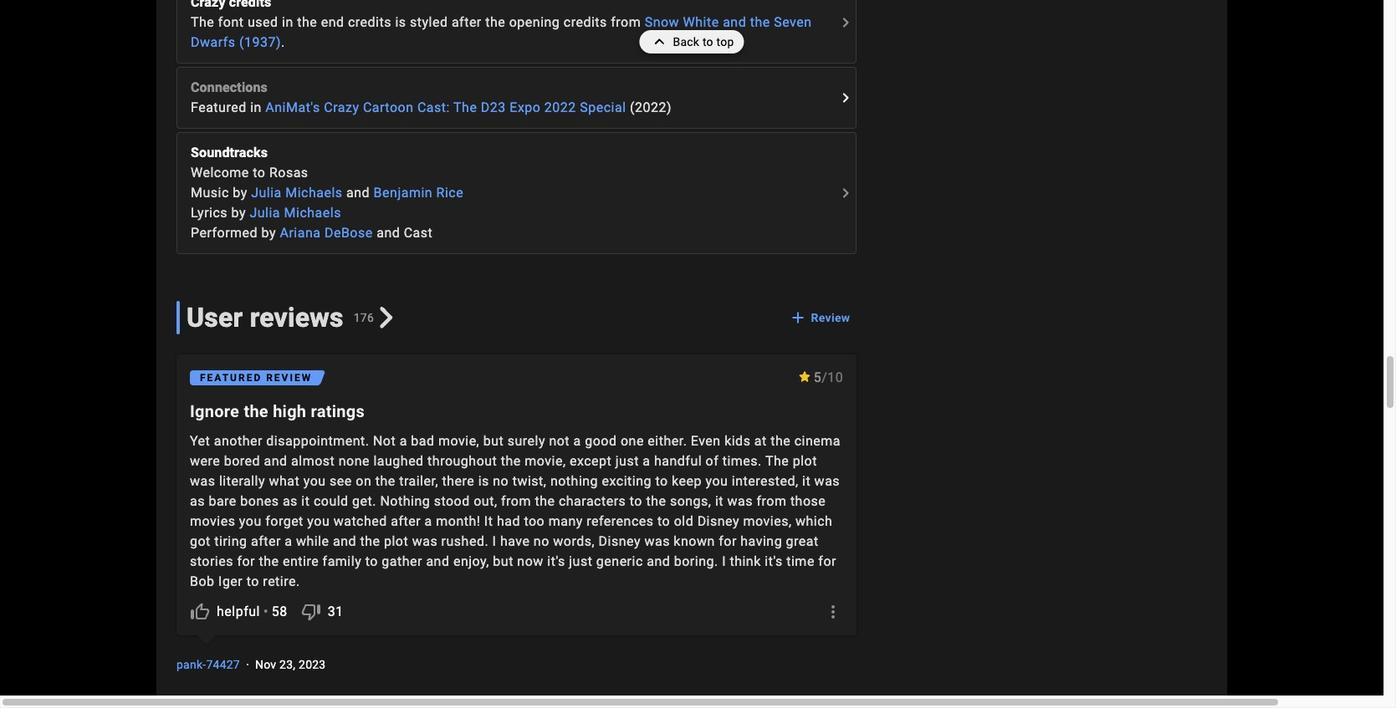 Task type: vqa. For each thing, say whether or not it's contained in the screenshot.
emun elliott, sarah greene, and james mcardle in sexy beast (2024) Image
no



Task type: locate. For each thing, give the bounding box(es) containing it.
see more image
[[836, 183, 856, 204]]

snow
[[645, 14, 680, 30]]

2 horizontal spatial it
[[803, 474, 811, 490]]

have
[[500, 534, 530, 550]]

is inside yet another disappointment. not a bad movie, but surely not a good one either. even kids at the cinema were bored and almost none laughed throughout the movie, except just a handful of times. the plot was literally what you see on the trailer, there is no twist, nothing exciting to keep you interested, it was as bare bones as it could get. nothing stood out, from the characters to the songs, it was from those movies you forget you watched after a month! it had too many references to old disney movies, which got tiring after a while and the plot was rushed. i have no words, disney was known for having great stories for the entire family to gather and enjoy, but now it's just generic and boring. i think it's time for bob iger to retire.
[[478, 474, 489, 490]]

.
[[281, 34, 285, 50]]

0 horizontal spatial disney
[[599, 534, 641, 550]]

0 vertical spatial no
[[493, 474, 509, 490]]

1 vertical spatial plot
[[384, 534, 409, 550]]

julia michaels link up ariana
[[250, 205, 341, 221]]

1 horizontal spatial after
[[391, 514, 421, 530]]

the left d23
[[454, 100, 477, 116]]

almost
[[291, 454, 335, 470]]

(1937)
[[239, 34, 281, 50]]

credits
[[348, 14, 392, 30], [564, 14, 607, 30]]

0 horizontal spatial in
[[250, 100, 262, 116]]

except
[[570, 454, 612, 470]]

got
[[190, 534, 211, 550]]

ariana debose link
[[280, 225, 373, 241]]

is up out,
[[478, 474, 489, 490]]

had
[[497, 514, 521, 530]]

just down words,
[[569, 554, 593, 570]]

1 see more image from the top
[[836, 13, 856, 33]]

special
[[580, 100, 627, 116]]

the left songs,
[[646, 494, 667, 510]]

0 vertical spatial in
[[282, 14, 294, 30]]

to left top
[[703, 35, 714, 49]]

5
[[814, 370, 822, 386]]

month!
[[436, 514, 481, 530]]

was up those
[[815, 474, 840, 490]]

2 vertical spatial by
[[262, 225, 276, 241]]

the right on
[[376, 474, 396, 490]]

1 vertical spatial the
[[454, 100, 477, 116]]

1 vertical spatial just
[[569, 554, 593, 570]]

1 vertical spatial see more image
[[836, 88, 856, 108]]

0 vertical spatial julia michaels link
[[251, 185, 343, 201]]

0 horizontal spatial movie,
[[439, 434, 480, 450]]

just up the exciting
[[616, 454, 639, 470]]

in inside connections featured in animat's crazy cartoon cast: the d23 expo 2022 special (2022)
[[250, 100, 262, 116]]

0 vertical spatial but
[[484, 434, 504, 450]]

bob
[[190, 574, 215, 590]]

i left 'think'
[[722, 554, 726, 570]]

julia down rosas on the top left of the page
[[251, 185, 282, 201]]

1 horizontal spatial just
[[616, 454, 639, 470]]

1 horizontal spatial the
[[454, 100, 477, 116]]

it's down having
[[765, 554, 783, 570]]

disney up known
[[698, 514, 740, 530]]

1 vertical spatial no
[[534, 534, 550, 550]]

1 horizontal spatial plot
[[793, 454, 818, 470]]

1 vertical spatial julia michaels link
[[250, 205, 341, 221]]

in up the .
[[282, 14, 294, 30]]

1 horizontal spatial is
[[478, 474, 489, 490]]

to left keep
[[656, 474, 668, 490]]

credits right end
[[348, 14, 392, 30]]

plot up gather
[[384, 534, 409, 550]]

featured up ignore
[[200, 373, 262, 384]]

0 horizontal spatial from
[[501, 494, 531, 510]]

from
[[611, 14, 641, 30], [501, 494, 531, 510], [757, 494, 787, 510]]

and inside snow white and the seven dwarfs (1937)
[[723, 14, 747, 30]]

get.
[[352, 494, 377, 510]]

to left 'old'
[[658, 514, 671, 530]]

of
[[706, 454, 719, 470]]

2 vertical spatial the
[[766, 454, 789, 470]]

michaels up ariana
[[284, 205, 341, 221]]

0 vertical spatial just
[[616, 454, 639, 470]]

was
[[190, 474, 216, 490], [815, 474, 840, 490], [728, 494, 753, 510], [412, 534, 438, 550], [645, 534, 670, 550]]

seven
[[774, 14, 812, 30]]

10
[[828, 370, 844, 386]]

while
[[296, 534, 329, 550]]

great
[[786, 534, 819, 550]]

by down "welcome"
[[233, 185, 248, 201]]

the font used in the end credits is styled after the opening credits from
[[191, 14, 645, 30]]

there
[[442, 474, 475, 490]]

0 horizontal spatial credits
[[348, 14, 392, 30]]

see more image for (2022)
[[836, 88, 856, 108]]

23,
[[280, 659, 296, 672]]

by
[[233, 185, 248, 201], [231, 205, 246, 221], [262, 225, 276, 241]]

2 horizontal spatial the
[[766, 454, 789, 470]]

58
[[272, 604, 288, 620]]

those
[[791, 494, 826, 510]]

1 horizontal spatial credits
[[564, 14, 607, 30]]

1 it's from the left
[[548, 554, 566, 570]]

0 vertical spatial plot
[[793, 454, 818, 470]]

2 as from the left
[[283, 494, 298, 510]]

back to top
[[673, 35, 734, 49]]

1 horizontal spatial in
[[282, 14, 294, 30]]

1 vertical spatial featured
[[200, 373, 262, 384]]

white
[[683, 14, 720, 30]]

one
[[621, 434, 644, 450]]

featured down connections
[[191, 100, 247, 116]]

julia michaels link for lyrics by
[[250, 205, 341, 221]]

you down of
[[706, 474, 728, 490]]

no up out,
[[493, 474, 509, 490]]

was up gather
[[412, 534, 438, 550]]

soundtracks
[[191, 145, 268, 161]]

after down nothing
[[391, 514, 421, 530]]

dwarfs
[[191, 34, 236, 50]]

back to top button
[[640, 30, 745, 54]]

in down connections
[[250, 100, 262, 116]]

it's right now
[[548, 554, 566, 570]]

end
[[321, 14, 344, 30]]

d23
[[481, 100, 506, 116]]

michaels down rosas on the top left of the page
[[286, 185, 343, 201]]

no down too
[[534, 534, 550, 550]]

0 vertical spatial movie,
[[439, 434, 480, 450]]

to right iger
[[247, 574, 259, 590]]

to left rosas on the top left of the page
[[253, 165, 266, 181]]

rosas
[[269, 165, 309, 181]]

as up forget on the left bottom
[[283, 494, 298, 510]]

surely
[[508, 434, 546, 450]]

i left have
[[493, 534, 497, 550]]

julia michaels link for music by
[[251, 185, 343, 201]]

yet
[[190, 434, 210, 450]]

1 vertical spatial is
[[478, 474, 489, 490]]

but down have
[[493, 554, 514, 570]]

0 vertical spatial disney
[[698, 514, 740, 530]]

is helpful image
[[190, 603, 210, 623]]

1 horizontal spatial it's
[[765, 554, 783, 570]]

1 vertical spatial by
[[231, 205, 246, 221]]

the inside connections featured in animat's crazy cartoon cast: the d23 expo 2022 special (2022)
[[454, 100, 477, 116]]

2 see more image from the top
[[836, 88, 856, 108]]

for right the time
[[819, 554, 837, 570]]

i
[[493, 534, 497, 550], [722, 554, 726, 570]]

music
[[191, 185, 229, 201]]

1 horizontal spatial for
[[719, 534, 737, 550]]

from up movies,
[[757, 494, 787, 510]]

after right styled
[[452, 14, 482, 30]]

user reviews
[[187, 302, 344, 334]]

0 horizontal spatial it's
[[548, 554, 566, 570]]

2 it's from the left
[[765, 554, 783, 570]]

keep
[[672, 474, 702, 490]]

31
[[328, 604, 344, 620]]

0 vertical spatial see more image
[[836, 13, 856, 33]]

1 vertical spatial movie,
[[525, 454, 566, 470]]

nothing
[[551, 474, 598, 490]]

pank-
[[177, 659, 206, 672]]

performed
[[191, 225, 258, 241]]

is left styled
[[395, 14, 406, 30]]

the up dwarfs
[[191, 14, 215, 30]]

and up 'what'
[[264, 454, 288, 470]]

and left cast
[[377, 225, 400, 241]]

was down "were"
[[190, 474, 216, 490]]

for down "tiring"
[[237, 554, 255, 570]]

0 horizontal spatial the
[[191, 14, 215, 30]]

0 vertical spatial featured
[[191, 100, 247, 116]]

connections button
[[191, 78, 835, 98]]

times.
[[723, 454, 762, 470]]

the
[[297, 14, 317, 30], [486, 14, 506, 30], [750, 14, 771, 30], [244, 402, 269, 422], [771, 434, 791, 450], [501, 454, 521, 470], [376, 474, 396, 490], [535, 494, 555, 510], [646, 494, 667, 510], [360, 534, 380, 550], [259, 554, 279, 570]]

julia up ariana
[[250, 205, 280, 221]]

back
[[673, 35, 700, 49]]

and up debose
[[347, 185, 370, 201]]

boring.
[[674, 554, 719, 570]]

it up those
[[803, 474, 811, 490]]

disney
[[698, 514, 740, 530], [599, 534, 641, 550]]

it left could
[[302, 494, 310, 510]]

it's
[[548, 554, 566, 570], [765, 554, 783, 570]]

0 horizontal spatial as
[[190, 494, 205, 510]]

tiring
[[214, 534, 247, 550]]

plot down the cinema
[[793, 454, 818, 470]]

movie, up throughout
[[439, 434, 480, 450]]

the up interested,
[[766, 454, 789, 470]]

from left snow
[[611, 14, 641, 30]]

reviews
[[250, 302, 344, 334]]

laughed
[[374, 454, 424, 470]]

1 horizontal spatial as
[[283, 494, 298, 510]]

from up had
[[501, 494, 531, 510]]

crazy
[[324, 100, 359, 116]]

review
[[266, 373, 312, 384]]

user
[[187, 302, 243, 334]]

forget
[[265, 514, 304, 530]]

5 / 10
[[814, 370, 844, 386]]

was left known
[[645, 534, 670, 550]]

expand less image
[[650, 30, 673, 54]]

the up too
[[535, 494, 555, 510]]

a
[[400, 434, 407, 450], [574, 434, 581, 450], [643, 454, 651, 470], [425, 514, 433, 530], [285, 534, 293, 550]]

2 vertical spatial after
[[251, 534, 281, 550]]

see more image
[[836, 13, 856, 33], [836, 88, 856, 108]]

0 vertical spatial michaels
[[286, 185, 343, 201]]

for up 'think'
[[719, 534, 737, 550]]

1 horizontal spatial i
[[722, 554, 726, 570]]

after down forget on the left bottom
[[251, 534, 281, 550]]

0 horizontal spatial is
[[395, 14, 406, 30]]

0 horizontal spatial i
[[493, 534, 497, 550]]

the inside yet another disappointment. not a bad movie, but surely not a good one either. even kids at the cinema were bored and almost none laughed throughout the movie, except just a handful of times. the plot was literally what you see on the trailer, there is no twist, nothing exciting to keep you interested, it was as bare bones as it could get. nothing stood out, from the characters to the songs, it was from those movies you forget you watched after a month! it had too many references to old disney movies, which got tiring after a while and the plot was rushed. i have no words, disney was known for having great stories for the entire family to gather and enjoy, but now it's just generic and boring. i think it's time for bob iger to retire.
[[766, 454, 789, 470]]

the down featured review
[[244, 402, 269, 422]]

and up family
[[333, 534, 357, 550]]

pank-74427 button
[[177, 657, 240, 674]]

and up top
[[723, 14, 747, 30]]

the right at in the right of the page
[[771, 434, 791, 450]]

0 vertical spatial after
[[452, 14, 482, 30]]

0 vertical spatial julia
[[251, 185, 282, 201]]

1 vertical spatial in
[[250, 100, 262, 116]]

0 horizontal spatial just
[[569, 554, 593, 570]]

see more image for .
[[836, 13, 856, 33]]

to down the exciting
[[630, 494, 643, 510]]

the down the surely
[[501, 454, 521, 470]]

it
[[484, 514, 493, 530]]

by up performed
[[231, 205, 246, 221]]

1 vertical spatial i
[[722, 554, 726, 570]]

could
[[314, 494, 349, 510]]

disney up generic
[[599, 534, 641, 550]]

1 vertical spatial michaels
[[284, 205, 341, 221]]

0 horizontal spatial for
[[237, 554, 255, 570]]

featured inside connections featured in animat's crazy cartoon cast: the d23 expo 2022 special (2022)
[[191, 100, 247, 116]]

julia michaels link down rosas on the top left of the page
[[251, 185, 343, 201]]

credits right opening in the top of the page
[[564, 14, 607, 30]]

cast
[[404, 225, 433, 241]]

cast:
[[418, 100, 450, 116]]

but
[[484, 434, 504, 450], [493, 554, 514, 570]]

not
[[549, 434, 570, 450]]

iger
[[218, 574, 243, 590]]

1 horizontal spatial movie,
[[525, 454, 566, 470]]

it right songs,
[[716, 494, 724, 510]]

but left the surely
[[484, 434, 504, 450]]

by left ariana
[[262, 225, 276, 241]]

star inline image
[[799, 372, 812, 383]]

movie, down not
[[525, 454, 566, 470]]

the left seven
[[750, 14, 771, 30]]

bad
[[411, 434, 435, 450]]

movies
[[190, 514, 236, 530]]

as up movies
[[190, 494, 205, 510]]



Task type: describe. For each thing, give the bounding box(es) containing it.
ratings
[[311, 402, 365, 422]]

welcome
[[191, 165, 249, 181]]

font
[[218, 14, 244, 30]]

top
[[717, 35, 734, 49]]

0 vertical spatial is
[[395, 14, 406, 30]]

soundtracks welcome to rosas music by julia michaels and benjamin rice lyrics by julia michaels performed by ariana debose and cast
[[191, 145, 464, 241]]

1 vertical spatial after
[[391, 514, 421, 530]]

•
[[264, 604, 268, 620]]

interested,
[[732, 474, 799, 490]]

handful
[[654, 454, 702, 470]]

out,
[[474, 494, 498, 510]]

you down bones
[[239, 514, 262, 530]]

references
[[587, 514, 654, 530]]

the inside snow white and the seven dwarfs (1937)
[[750, 14, 771, 30]]

helpful • 58
[[217, 604, 288, 620]]

rushed.
[[442, 534, 489, 550]]

0 horizontal spatial after
[[251, 534, 281, 550]]

benjamin rice link
[[374, 185, 464, 201]]

add image
[[788, 308, 808, 328]]

benjamin
[[374, 185, 433, 201]]

nothing
[[380, 494, 430, 510]]

generic
[[597, 554, 643, 570]]

1 horizontal spatial it
[[716, 494, 724, 510]]

and left enjoy,
[[426, 554, 450, 570]]

more options image
[[824, 603, 844, 623]]

1 vertical spatial disney
[[599, 534, 641, 550]]

the up retire.
[[259, 554, 279, 570]]

and left boring.
[[647, 554, 671, 570]]

known
[[674, 534, 715, 550]]

helpful
[[217, 604, 260, 620]]

connections featured in animat's crazy cartoon cast: the d23 expo 2022 special (2022)
[[191, 80, 672, 116]]

connections
[[191, 80, 268, 96]]

stood
[[434, 494, 470, 510]]

opening
[[509, 14, 560, 30]]

debose
[[325, 225, 373, 241]]

1 horizontal spatial no
[[534, 534, 550, 550]]

think
[[730, 554, 761, 570]]

1 horizontal spatial disney
[[698, 514, 740, 530]]

none
[[339, 454, 370, 470]]

time
[[787, 554, 815, 570]]

lyrics
[[191, 205, 228, 221]]

disappointment.
[[266, 434, 369, 450]]

2 horizontal spatial for
[[819, 554, 837, 570]]

0 horizontal spatial plot
[[384, 534, 409, 550]]

you up while
[[307, 514, 330, 530]]

featured review
[[200, 373, 312, 384]]

1 credits from the left
[[348, 14, 392, 30]]

used
[[248, 14, 278, 30]]

2 horizontal spatial from
[[757, 494, 787, 510]]

2 credits from the left
[[564, 14, 607, 30]]

176
[[354, 312, 374, 325]]

1 horizontal spatial from
[[611, 14, 641, 30]]

to inside "soundtracks welcome to rosas music by julia michaels and benjamin rice lyrics by julia michaels performed by ariana debose and cast"
[[253, 165, 266, 181]]

cinema
[[795, 434, 841, 450]]

1 vertical spatial julia
[[250, 205, 280, 221]]

styled
[[410, 14, 448, 30]]

were
[[190, 454, 220, 470]]

1 vertical spatial but
[[493, 554, 514, 570]]

soundtracks button
[[191, 143, 835, 163]]

was down interested,
[[728, 494, 753, 510]]

1 as from the left
[[190, 494, 205, 510]]

0 horizontal spatial it
[[302, 494, 310, 510]]

the left opening in the top of the page
[[486, 14, 506, 30]]

kids
[[725, 434, 751, 450]]

/
[[822, 370, 828, 386]]

old
[[674, 514, 694, 530]]

chevron right inline image
[[376, 307, 397, 329]]

bare
[[209, 494, 237, 510]]

another
[[214, 434, 263, 450]]

0 vertical spatial the
[[191, 14, 215, 30]]

either.
[[648, 434, 687, 450]]

2 horizontal spatial after
[[452, 14, 482, 30]]

what
[[269, 474, 300, 490]]

review button
[[786, 303, 857, 333]]

yet another disappointment. not a bad movie, but surely not a good one either. even kids at the cinema were bored and almost none laughed throughout the movie, except just a handful of times. the plot was literally what you see on the trailer, there is no twist, nothing exciting to keep you interested, it was as bare bones as it could get. nothing stood out, from the characters to the songs, it was from those movies you forget you watched after a month! it had too many references to old disney movies, which got tiring after a while and the plot was rushed. i have no words, disney was known for having great stories for the entire family to gather and enjoy, but now it's just generic and boring. i think it's time for bob iger to retire.
[[190, 434, 841, 590]]

0 horizontal spatial no
[[493, 474, 509, 490]]

2023
[[299, 659, 326, 672]]

nov 23, 2023
[[255, 659, 326, 672]]

many
[[549, 514, 583, 530]]

nov
[[255, 659, 277, 672]]

is not helpful image
[[301, 603, 321, 623]]

snow white and the seven dwarfs (1937)
[[191, 14, 812, 50]]

words,
[[553, 534, 595, 550]]

movies,
[[744, 514, 792, 530]]

74427
[[206, 659, 240, 672]]

0 vertical spatial by
[[233, 185, 248, 201]]

pank-74427
[[177, 659, 240, 672]]

now
[[518, 554, 544, 570]]

on
[[356, 474, 372, 490]]

gather
[[382, 554, 423, 570]]

animat's crazy cartoon cast: the d23 expo 2022 special button
[[266, 98, 627, 118]]

the down watched
[[360, 534, 380, 550]]

exciting
[[602, 474, 652, 490]]

the left end
[[297, 14, 317, 30]]

0 vertical spatial i
[[493, 534, 497, 550]]

to inside back to top button
[[703, 35, 714, 49]]

which
[[796, 514, 833, 530]]

see
[[330, 474, 352, 490]]

watched
[[334, 514, 387, 530]]

bored
[[224, 454, 260, 470]]

animat's
[[266, 100, 320, 116]]

not
[[373, 434, 396, 450]]

cartoon
[[363, 100, 414, 116]]

good
[[585, 434, 617, 450]]

2022
[[545, 100, 577, 116]]

ignore the high ratings
[[190, 402, 365, 422]]

to right family
[[365, 554, 378, 570]]

songs,
[[670, 494, 712, 510]]

you down almost
[[304, 474, 326, 490]]



